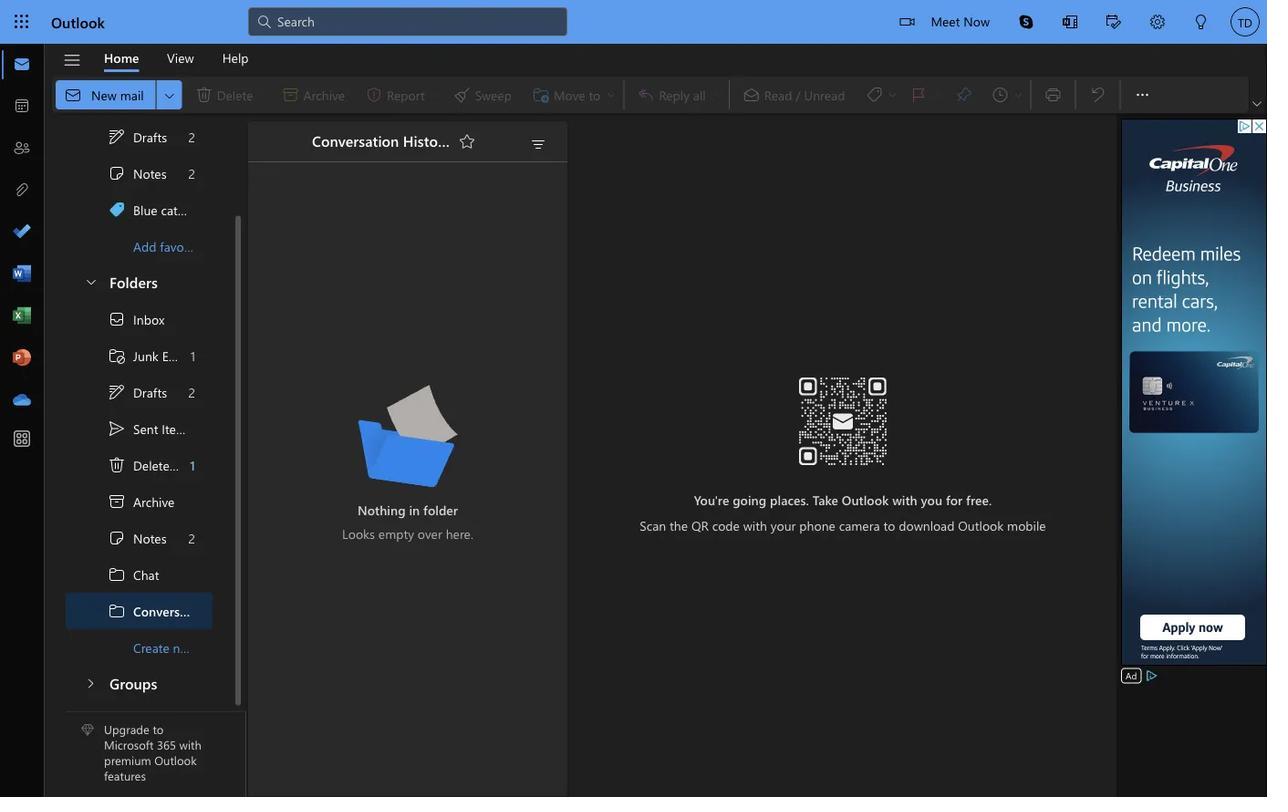 Task type: vqa. For each thing, say whether or not it's contained in the screenshot.


Task type: describe. For each thing, give the bounding box(es) containing it.
 archive
[[108, 492, 175, 511]]


[[529, 136, 548, 154]]

files image
[[13, 182, 31, 200]]


[[1134, 86, 1152, 104]]

add favorite
[[133, 238, 203, 254]]

folder for in
[[424, 502, 458, 518]]

1 inside  tree item
[[190, 457, 195, 474]]

2  tree item from the top
[[66, 593, 213, 629]]

code
[[713, 517, 740, 534]]

1  from the top
[[108, 164, 126, 182]]

folders
[[110, 271, 158, 291]]

camera
[[839, 517, 881, 534]]

 for 
[[108, 602, 126, 620]]

outlook inside banner
[[51, 12, 105, 31]]


[[108, 456, 126, 474]]

outlook link
[[51, 0, 105, 44]]

deleted
[[133, 457, 177, 474]]

1  tree item from the top
[[66, 118, 213, 155]]


[[108, 492, 126, 511]]

2  tree item from the top
[[66, 520, 213, 556]]

4 2 from the top
[[189, 530, 195, 547]]

home button
[[90, 44, 153, 72]]

Search for email, meetings, files and more. field
[[276, 12, 557, 30]]


[[1195, 15, 1209, 29]]

outlook banner
[[0, 0, 1268, 46]]

to inside upgrade to microsoft 365 with premium outlook features
[[153, 722, 164, 738]]

looks
[[342, 525, 375, 542]]

phone
[[800, 517, 836, 534]]

left-rail-appbar navigation
[[4, 44, 40, 422]]

premium
[[104, 753, 151, 769]]

archive
[[133, 493, 175, 510]]

 button
[[1136, 0, 1180, 46]]

2 2 from the top
[[189, 165, 195, 181]]

 tree item
[[66, 301, 213, 337]]

3 2 from the top
[[189, 384, 195, 400]]

chat
[[133, 566, 159, 583]]

mobile
[[1008, 517, 1047, 534]]

view button
[[153, 44, 208, 72]]

message list section
[[248, 117, 568, 797]]

1 drafts from the top
[[133, 128, 167, 145]]

view
[[167, 49, 194, 66]]

powerpoint image
[[13, 350, 31, 368]]

people image
[[13, 140, 31, 158]]

tags group
[[734, 77, 1027, 113]]

for
[[946, 491, 963, 508]]

2 drafts from the top
[[133, 384, 167, 400]]

meet
[[931, 12, 961, 29]]

home
[[104, 49, 139, 66]]

 button
[[1005, 0, 1049, 44]]

add
[[133, 238, 157, 254]]

add favorite tree item
[[66, 228, 213, 264]]

td image
[[1231, 7, 1261, 37]]

items for 
[[181, 457, 211, 474]]

folders tree item
[[66, 264, 213, 301]]

conversation history 
[[312, 131, 476, 151]]

mail
[[120, 86, 144, 103]]

free.
[[967, 491, 992, 508]]

2  from the top
[[108, 529, 126, 547]]

 for folders
[[84, 274, 99, 288]]

new
[[173, 639, 196, 656]]

 button
[[524, 131, 553, 157]]

inbox
[[133, 311, 165, 327]]


[[108, 200, 126, 219]]


[[458, 132, 476, 151]]

with inside upgrade to microsoft 365 with premium outlook features
[[179, 737, 202, 753]]

in
[[409, 502, 420, 518]]

outlook down free.
[[959, 517, 1004, 534]]

help
[[222, 49, 249, 66]]

 button
[[1250, 95, 1266, 113]]


[[1107, 15, 1122, 29]]

blue
[[133, 201, 158, 218]]

new
[[91, 86, 117, 103]]

 deleted items
[[108, 456, 211, 474]]


[[256, 13, 274, 31]]

 chat
[[108, 565, 159, 584]]

1 notes from the top
[[133, 165, 167, 181]]

here.
[[446, 525, 474, 542]]


[[108, 310, 126, 328]]


[[1020, 15, 1034, 29]]

places.
[[770, 491, 810, 508]]

 for  chat
[[108, 565, 126, 584]]

 button
[[157, 80, 182, 110]]

download
[[899, 517, 955, 534]]

 button for groups
[[73, 666, 107, 700]]

 button
[[1125, 77, 1161, 113]]

category
[[161, 201, 211, 218]]

 tree item
[[66, 410, 213, 447]]

 new mail
[[64, 86, 144, 104]]

ad
[[1126, 670, 1138, 682]]

create
[[133, 639, 170, 656]]

over
[[418, 525, 443, 542]]


[[108, 346, 126, 365]]

2 horizontal spatial with
[[893, 491, 918, 508]]

1  drafts from the top
[[108, 127, 167, 146]]

help button
[[209, 44, 262, 72]]

qr
[[692, 517, 709, 534]]

tab list containing home
[[90, 44, 263, 72]]

premium features image
[[81, 724, 94, 737]]


[[1151, 15, 1166, 29]]

nothing in folder looks empty over here.
[[342, 502, 474, 542]]

to do image
[[13, 224, 31, 242]]



Task type: locate. For each thing, give the bounding box(es) containing it.
0 vertical spatial  notes
[[108, 164, 167, 182]]

drafts down 'mail'
[[133, 128, 167, 145]]

 tree item
[[66, 337, 213, 374]]

notes
[[133, 165, 167, 181], [133, 530, 167, 547]]

favorite
[[160, 238, 203, 254]]

0 vertical spatial 
[[108, 127, 126, 146]]

 down  chat
[[108, 602, 126, 620]]


[[108, 127, 126, 146], [108, 383, 126, 401]]

0 vertical spatial 1
[[191, 347, 195, 364]]

1  from the top
[[108, 127, 126, 146]]

meet now
[[931, 12, 990, 29]]

 drafts up the  tree item
[[108, 383, 167, 401]]

0 vertical spatial  button
[[75, 264, 106, 298]]

0 vertical spatial with
[[893, 491, 918, 508]]

take
[[813, 491, 839, 508]]

2  tree item from the top
[[66, 374, 213, 410]]

 inside folders tree item
[[84, 274, 99, 288]]

0 vertical spatial notes
[[133, 165, 167, 181]]

 for 2nd  tree item from the bottom of the page
[[108, 127, 126, 146]]

2  from the top
[[108, 602, 126, 620]]

1 vertical spatial  tree item
[[66, 520, 213, 556]]

 tree item
[[66, 447, 213, 483]]

2 1 from the top
[[190, 457, 195, 474]]

groups
[[110, 673, 157, 693]]

folder up over
[[424, 502, 458, 518]]

 tree item
[[66, 483, 213, 520]]


[[900, 15, 915, 29]]

 button
[[1049, 0, 1093, 46]]

0 vertical spatial  tree item
[[66, 118, 213, 155]]

going
[[733, 491, 767, 508]]

 tree item
[[66, 191, 213, 228]]

folder for new
[[200, 639, 233, 656]]


[[108, 164, 126, 182], [108, 529, 126, 547]]

outlook right premium
[[154, 753, 197, 769]]

1 vertical spatial 
[[84, 274, 99, 288]]

create new folder tree item
[[66, 629, 233, 666]]

 up 
[[108, 164, 126, 182]]

your
[[771, 517, 796, 534]]

items inside  sent items
[[162, 420, 193, 437]]

 tree item
[[66, 556, 213, 593], [66, 593, 213, 629]]

0 vertical spatial 
[[108, 164, 126, 182]]

application containing outlook
[[0, 0, 1268, 798]]

1
[[191, 347, 195, 364], [190, 457, 195, 474]]

outlook
[[51, 12, 105, 31], [842, 491, 889, 508], [959, 517, 1004, 534], [154, 753, 197, 769]]

with
[[893, 491, 918, 508], [744, 517, 768, 534], [179, 737, 202, 753]]

to right camera
[[884, 517, 896, 534]]

1  notes from the top
[[108, 164, 167, 182]]

folder inside tree item
[[200, 639, 233, 656]]

1 vertical spatial 
[[108, 602, 126, 620]]

features
[[104, 768, 146, 784]]

 drafts down 'mail'
[[108, 127, 167, 146]]

notes up "chat" at the left bottom of the page
[[133, 530, 167, 547]]

1 vertical spatial with
[[744, 517, 768, 534]]

1 vertical spatial  tree item
[[66, 374, 213, 410]]

1  tree item from the top
[[66, 556, 213, 593]]

 button
[[453, 127, 482, 156]]

 left "groups"
[[83, 676, 98, 691]]

 down 
[[108, 529, 126, 547]]

 inbox
[[108, 310, 165, 328]]

1 vertical spatial  button
[[73, 666, 107, 700]]

2  notes from the top
[[108, 529, 167, 547]]

you're going places. take outlook with you for free. scan the qr code with your phone camera to download outlook mobile
[[640, 491, 1047, 534]]

 down  new mail
[[108, 127, 126, 146]]

1 vertical spatial to
[[153, 722, 164, 738]]


[[108, 419, 126, 438]]

folder inside nothing in folder looks empty over here.
[[424, 502, 458, 518]]

items for 
[[162, 420, 193, 437]]

 notes up  tree item
[[108, 164, 167, 182]]

1 vertical spatial folder
[[200, 639, 233, 656]]

 notes
[[108, 164, 167, 182], [108, 529, 167, 547]]

outlook up 
[[51, 12, 105, 31]]

to inside the you're going places. take outlook with you for free. scan the qr code with your phone camera to download outlook mobile
[[884, 517, 896, 534]]

 junk email 1
[[108, 346, 195, 365]]

tree
[[66, 301, 233, 666]]

word image
[[13, 266, 31, 284]]

you
[[921, 491, 943, 508]]

1 1 from the top
[[191, 347, 195, 364]]

with right 365
[[179, 737, 202, 753]]

application
[[0, 0, 1268, 798]]

scan
[[640, 517, 667, 534]]

drafts up  sent items
[[133, 384, 167, 400]]

more apps image
[[13, 431, 31, 449]]


[[64, 86, 82, 104]]

0 horizontal spatial with
[[179, 737, 202, 753]]

to
[[884, 517, 896, 534], [153, 722, 164, 738]]

notes up blue
[[133, 165, 167, 181]]


[[63, 51, 82, 70]]

 right 'mail'
[[162, 88, 177, 102]]


[[1253, 99, 1262, 109]]

history
[[403, 131, 451, 150]]

create new folder
[[133, 639, 233, 656]]

tree containing 
[[66, 301, 233, 666]]

items right sent on the bottom of page
[[162, 420, 193, 437]]

2
[[189, 128, 195, 145], [189, 165, 195, 181], [189, 384, 195, 400], [189, 530, 195, 547]]

1 inside  junk email 1
[[191, 347, 195, 364]]

 tree item down  tree item
[[66, 556, 213, 593]]

1 right junk
[[191, 347, 195, 364]]

1 horizontal spatial folder
[[424, 502, 458, 518]]

 tree item up blue
[[66, 155, 213, 191]]

mail image
[[13, 56, 31, 74]]

set your advertising preferences image
[[1145, 669, 1160, 684]]

 button for folders
[[75, 264, 106, 298]]

conversation
[[312, 131, 399, 150]]


[[162, 88, 177, 102], [84, 274, 99, 288], [83, 676, 98, 691]]

0 vertical spatial 
[[108, 565, 126, 584]]

1 2 from the top
[[189, 128, 195, 145]]

 left folders
[[84, 274, 99, 288]]


[[1063, 15, 1078, 29]]

email
[[162, 347, 192, 364]]

2 notes from the top
[[133, 530, 167, 547]]

2  from the top
[[108, 383, 126, 401]]

items
[[162, 420, 193, 437], [181, 457, 211, 474]]

2 vertical spatial 
[[83, 676, 98, 691]]

 for 1st  tree item from the bottom
[[108, 383, 126, 401]]

 tree item
[[66, 155, 213, 191], [66, 520, 213, 556]]

conversation history heading
[[288, 121, 482, 162]]

0 vertical spatial drafts
[[133, 128, 167, 145]]

1  from the top
[[108, 565, 126, 584]]

0 vertical spatial 
[[162, 88, 177, 102]]

now
[[964, 12, 990, 29]]

 blue category
[[108, 200, 211, 219]]

sent
[[133, 420, 158, 437]]

1 vertical spatial 
[[108, 383, 126, 401]]

outlook inside upgrade to microsoft 365 with premium outlook features
[[154, 753, 197, 769]]

1 vertical spatial  notes
[[108, 529, 167, 547]]

0 vertical spatial to
[[884, 517, 896, 534]]

 button
[[75, 264, 106, 298], [73, 666, 107, 700]]

with down 'going'
[[744, 517, 768, 534]]

1 vertical spatial items
[[181, 457, 211, 474]]

1 right deleted
[[190, 457, 195, 474]]

folder right new
[[200, 639, 233, 656]]

1 horizontal spatial with
[[744, 517, 768, 534]]

 tree item down  chat
[[66, 593, 213, 629]]

 left "chat" at the left bottom of the page
[[108, 565, 126, 584]]

0 vertical spatial  tree item
[[66, 155, 213, 191]]

 tree item down  archive
[[66, 520, 213, 556]]

upgrade to microsoft 365 with premium outlook features
[[104, 722, 202, 784]]

 for groups
[[83, 676, 98, 691]]

1 vertical spatial drafts
[[133, 384, 167, 400]]

junk
[[133, 347, 159, 364]]

2 vertical spatial with
[[179, 737, 202, 753]]

drafts
[[133, 128, 167, 145], [133, 384, 167, 400]]

move & delete group
[[56, 77, 620, 113]]

1 vertical spatial 1
[[190, 457, 195, 474]]

 tree item
[[66, 118, 213, 155], [66, 374, 213, 410]]

 inside dropdown button
[[162, 88, 177, 102]]

 button
[[1180, 0, 1224, 46]]

365
[[157, 737, 176, 753]]

excel image
[[13, 308, 31, 326]]

you're
[[694, 491, 730, 508]]

 sent items
[[108, 419, 193, 438]]

 tree item down 'mail'
[[66, 118, 213, 155]]

0 horizontal spatial to
[[153, 722, 164, 738]]

1 vertical spatial  drafts
[[108, 383, 167, 401]]

0 vertical spatial items
[[162, 420, 193, 437]]

 button
[[1093, 0, 1136, 46]]

2  drafts from the top
[[108, 383, 167, 401]]

microsoft
[[104, 737, 154, 753]]

0 vertical spatial folder
[[424, 502, 458, 518]]

0 vertical spatial  drafts
[[108, 127, 167, 146]]

nothing
[[358, 502, 406, 518]]

 button left folders
[[75, 264, 106, 298]]

1 vertical spatial 
[[108, 529, 126, 547]]

 tree item up sent on the bottom of page
[[66, 374, 213, 410]]

upgrade
[[104, 722, 150, 738]]

onedrive image
[[13, 392, 31, 410]]

1 horizontal spatial to
[[884, 517, 896, 534]]

 search field
[[248, 0, 568, 41]]

outlook up camera
[[842, 491, 889, 508]]

empty
[[379, 525, 414, 542]]

 notes down  tree item
[[108, 529, 167, 547]]

0 horizontal spatial folder
[[200, 639, 233, 656]]

tab list
[[90, 44, 263, 72]]

calendar image
[[13, 98, 31, 116]]

 button left "groups"
[[73, 666, 107, 700]]

groups tree item
[[66, 666, 213, 702]]

 inside groups tree item
[[83, 676, 98, 691]]

with left you
[[893, 491, 918, 508]]

folder
[[424, 502, 458, 518], [200, 639, 233, 656]]


[[108, 565, 126, 584], [108, 602, 126, 620]]

 button inside folders tree item
[[75, 264, 106, 298]]

1  tree item from the top
[[66, 155, 213, 191]]

1 vertical spatial notes
[[133, 530, 167, 547]]

the
[[670, 517, 688, 534]]

to right upgrade
[[153, 722, 164, 738]]

items right deleted
[[181, 457, 211, 474]]

 up 
[[108, 383, 126, 401]]

items inside  deleted items
[[181, 457, 211, 474]]

 button inside groups tree item
[[73, 666, 107, 700]]

 button
[[54, 45, 90, 76]]



